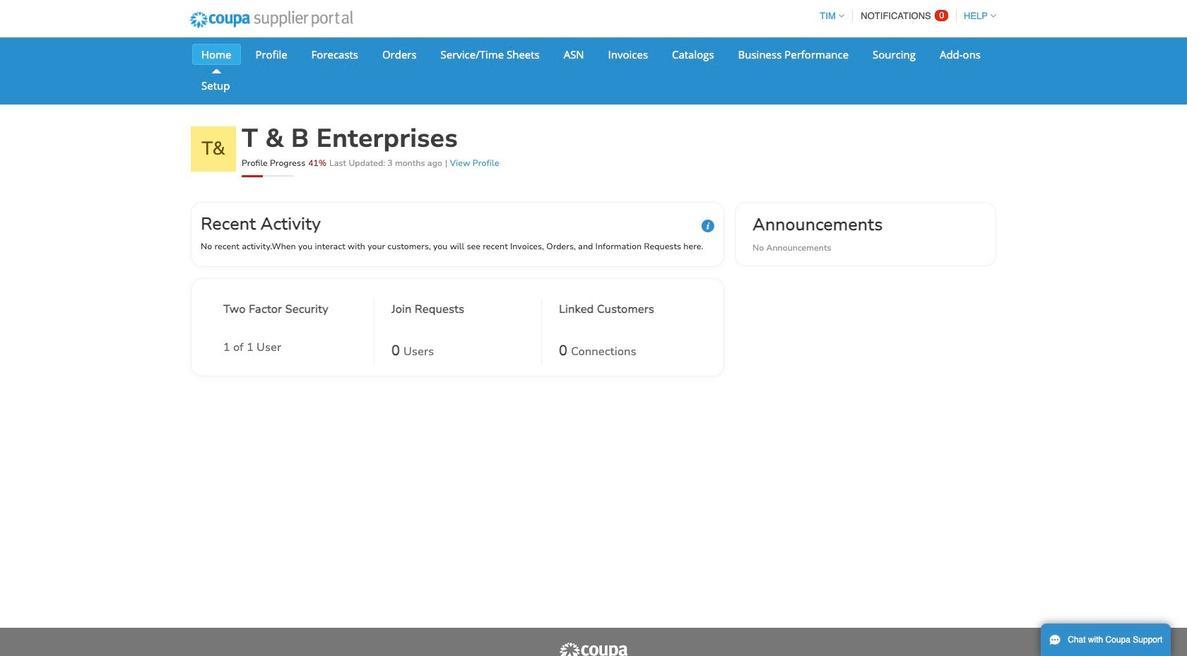 Task type: locate. For each thing, give the bounding box(es) containing it.
t& image
[[191, 126, 236, 172]]

additional information image
[[702, 220, 714, 232]]

1 horizontal spatial coupa supplier portal image
[[558, 642, 629, 656]]

navigation
[[814, 2, 996, 30]]

0 horizontal spatial coupa supplier portal image
[[180, 2, 362, 37]]

coupa supplier portal image
[[180, 2, 362, 37], [558, 642, 629, 656]]



Task type: describe. For each thing, give the bounding box(es) containing it.
1 vertical spatial coupa supplier portal image
[[558, 642, 629, 656]]

0 vertical spatial coupa supplier portal image
[[180, 2, 362, 37]]



Task type: vqa. For each thing, say whether or not it's contained in the screenshot.
bottommost Coupa Supplier Portal image
yes



